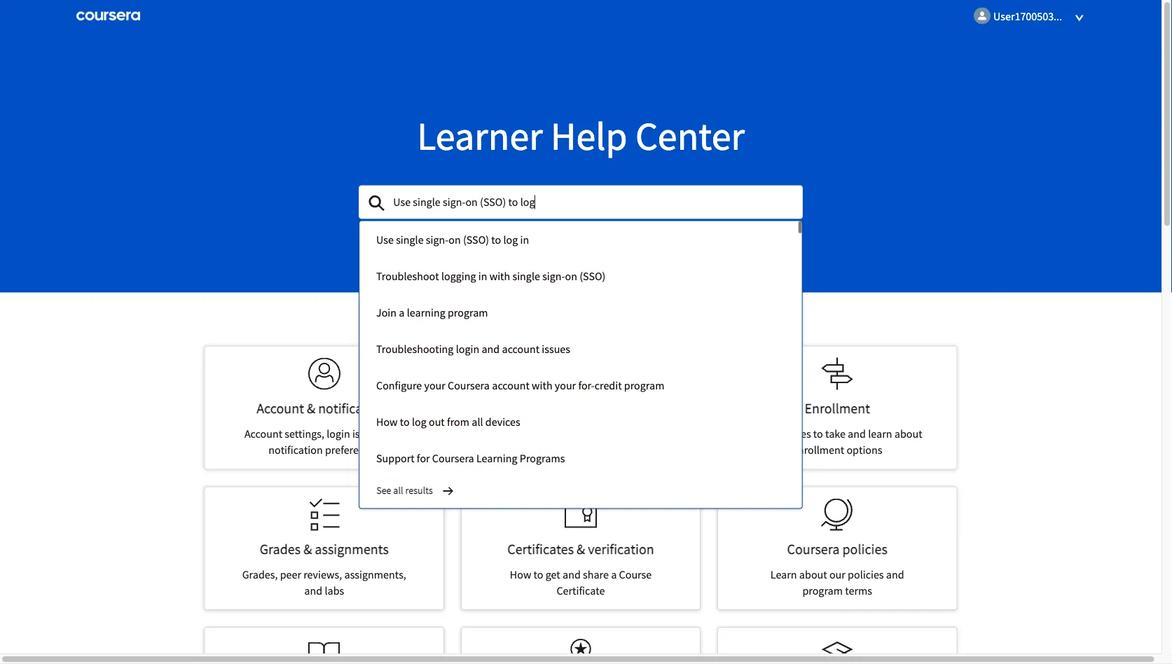 Task type: vqa. For each thing, say whether or not it's contained in the screenshot.
@Average Kid link
no



Task type: describe. For each thing, give the bounding box(es) containing it.
account for issues
[[502, 342, 540, 356]]

for-
[[578, 378, 595, 392]]

& for certificates
[[577, 540, 585, 558]]

to up troubleshoot logging in with single sign-on (sso)
[[491, 232, 501, 246]]

0 vertical spatial policies
[[843, 540, 888, 558]]

and inside the find courses to take and learn about enrollment options
[[848, 427, 866, 441]]

learning
[[477, 451, 518, 465]]

user17005035787643512328
[[994, 9, 1126, 23]]

0 horizontal spatial log
[[412, 414, 427, 429]]

0 horizontal spatial program
[[448, 305, 488, 319]]

learner help center banner
[[0, 0, 1162, 509]]

options,
[[520, 443, 559, 457]]

options
[[847, 443, 882, 457]]

coursera for learning
[[432, 451, 474, 465]]

how to log out from all devices
[[376, 414, 520, 429]]

& for payments
[[566, 399, 575, 417]]

payments,
[[549, 427, 599, 441]]

grades
[[260, 540, 301, 558]]

certificates
[[507, 540, 574, 558]]

take
[[825, 427, 846, 441]]

troubleshooting login and account issues
[[376, 342, 570, 356]]

see all results link
[[360, 472, 802, 508]]

course content image
[[308, 639, 340, 664]]

how for how to log out from all devices
[[376, 414, 398, 429]]

program inside the learn about our policies and program terms
[[803, 583, 843, 597]]

and inside help with payments, subscription options, and financial aid
[[561, 443, 579, 457]]

0 vertical spatial on
[[449, 232, 461, 246]]

and inside how to get and share a course certificate
[[563, 568, 581, 582]]

enrollment
[[792, 443, 844, 457]]

login inside field
[[456, 342, 479, 356]]

use
[[376, 232, 394, 246]]

notifications
[[318, 399, 392, 417]]

reviews,
[[304, 568, 342, 582]]

enrollment
[[805, 399, 870, 417]]

0 vertical spatial with
[[490, 269, 510, 283]]

user17005035787643512328 button
[[970, 4, 1126, 26]]

support for coursera learning programs
[[376, 451, 565, 465]]

1 vertical spatial in
[[478, 269, 487, 283]]

payments & subscriptions
[[505, 399, 656, 417]]

0 horizontal spatial sign-
[[426, 232, 449, 246]]

results
[[405, 484, 433, 496]]

subscriptions
[[577, 399, 656, 417]]

help inside help with payments, subscription options, and financial aid
[[502, 427, 524, 441]]

account for with
[[492, 378, 530, 392]]

see all results
[[376, 484, 437, 496]]

credit
[[595, 378, 622, 392]]

center
[[635, 111, 745, 160]]

configure your coursera account with your for-credit program
[[376, 378, 665, 392]]

& for grades
[[303, 540, 312, 558]]

and inside 'account settings, login issues, and notification preferences'
[[386, 427, 404, 441]]

for
[[417, 451, 430, 465]]

1 horizontal spatial sign-
[[543, 269, 565, 283]]

a inside list box
[[399, 305, 405, 319]]

and inside list box
[[482, 342, 500, 356]]

0 vertical spatial single
[[396, 232, 424, 246]]

join
[[376, 305, 397, 319]]

troubleshoot logging in with single sign-on (sso)
[[376, 269, 606, 283]]

enrollment image
[[821, 358, 854, 390]]

& for account
[[307, 399, 315, 417]]

programs
[[520, 451, 565, 465]]

1 your from the left
[[424, 378, 446, 392]]

learn
[[771, 568, 797, 582]]

coursera for account
[[448, 378, 490, 392]]

payments
[[505, 399, 563, 417]]

account & notifications
[[257, 399, 392, 417]]

support
[[376, 451, 415, 465]]

learner help center
[[417, 111, 745, 160]]

terms
[[845, 583, 872, 597]]

use single sign-on (sso) to log in
[[376, 232, 529, 246]]

how to get and share a course certificate
[[510, 568, 652, 597]]

issues,
[[352, 427, 384, 441]]

login inside 'account settings, login issues, and notification preferences'
[[327, 427, 350, 441]]

settings,
[[285, 427, 324, 441]]



Task type: locate. For each thing, give the bounding box(es) containing it.
program up subscriptions
[[624, 378, 665, 392]]

coursera
[[448, 378, 490, 392], [432, 451, 474, 465], [787, 540, 840, 558]]

single
[[396, 232, 424, 246], [513, 269, 540, 283]]

a
[[399, 305, 405, 319], [611, 568, 617, 582]]

0 vertical spatial a
[[399, 305, 405, 319]]

and up 'support'
[[386, 427, 404, 441]]

about right learn
[[895, 427, 922, 441]]

and down reviews,
[[304, 583, 322, 597]]

account for account settings, login issues, and notification preferences
[[244, 427, 282, 441]]

policies up terms
[[848, 568, 884, 582]]

how left get
[[510, 568, 531, 582]]

0 horizontal spatial on
[[449, 232, 461, 246]]

0 vertical spatial account
[[257, 399, 304, 417]]

1 horizontal spatial in
[[520, 232, 529, 246]]

how inside learner help center banner
[[376, 414, 398, 429]]

grades & assignments
[[260, 540, 389, 558]]

& right grades
[[303, 540, 312, 558]]

1 vertical spatial help
[[502, 427, 524, 441]]

with
[[490, 269, 510, 283], [532, 378, 553, 392], [526, 427, 547, 441]]

labs
[[325, 583, 344, 597]]

None field
[[359, 185, 803, 509]]

0 horizontal spatial how
[[376, 414, 398, 429]]

with up options,
[[526, 427, 547, 441]]

1 vertical spatial policies
[[848, 568, 884, 582]]

1 vertical spatial account
[[492, 378, 530, 392]]

0 horizontal spatial a
[[399, 305, 405, 319]]

to inside the find courses to take and learn about enrollment options
[[813, 427, 823, 441]]

0 vertical spatial help
[[551, 111, 627, 160]]

logging
[[441, 269, 476, 283]]

about left our
[[799, 568, 827, 582]]

Search for help text field
[[359, 185, 803, 219]]

1 horizontal spatial on
[[565, 269, 577, 283]]

& up share
[[577, 540, 585, 558]]

0 horizontal spatial (sso)
[[463, 232, 489, 246]]

login up 'preferences'
[[327, 427, 350, 441]]

single right use
[[396, 232, 424, 246]]

0 horizontal spatial login
[[327, 427, 350, 441]]

0 vertical spatial in
[[520, 232, 529, 246]]

courses
[[775, 427, 811, 441]]

none field containing use single sign-on (sso) to log in
[[359, 185, 803, 509]]

verification
[[588, 540, 654, 558]]

all
[[472, 414, 483, 429], [393, 484, 403, 496]]

certificates & verification image
[[565, 498, 597, 531]]

1 vertical spatial all
[[393, 484, 403, 496]]

with inside help with payments, subscription options, and financial aid
[[526, 427, 547, 441]]

see
[[376, 484, 391, 496]]

log
[[504, 232, 518, 246], [412, 414, 427, 429]]

single right logging
[[513, 269, 540, 283]]

account
[[502, 342, 540, 356], [492, 378, 530, 392]]

&
[[307, 399, 315, 417], [566, 399, 575, 417], [303, 540, 312, 558], [577, 540, 585, 558]]

help inside banner
[[551, 111, 627, 160]]

grades,
[[242, 568, 278, 582]]

1 vertical spatial single
[[513, 269, 540, 283]]

list box
[[359, 220, 803, 509]]

to left out
[[400, 414, 410, 429]]

1 vertical spatial program
[[624, 378, 665, 392]]

1 horizontal spatial about
[[895, 427, 922, 441]]

0 vertical spatial account
[[502, 342, 540, 356]]

troubleshooting
[[376, 342, 454, 356]]

(sso)
[[463, 232, 489, 246], [580, 269, 606, 283]]

program up the "troubleshooting login and account issues" at the left bottom of page
[[448, 305, 488, 319]]

1 vertical spatial on
[[565, 269, 577, 283]]

account up payments
[[492, 378, 530, 392]]

account for account & notifications
[[257, 399, 304, 417]]

get
[[546, 568, 560, 582]]

to up enrollment
[[813, 427, 823, 441]]

0 vertical spatial (sso)
[[463, 232, 489, 246]]

grades, peer reviews, assignments, and labs
[[242, 568, 406, 597]]

0 horizontal spatial help
[[502, 427, 524, 441]]

0 vertical spatial login
[[456, 342, 479, 356]]

policies inside the learn about our policies and program terms
[[848, 568, 884, 582]]

help with payments, subscription options, and financial aid
[[502, 427, 659, 457]]

login
[[456, 342, 479, 356], [327, 427, 350, 441]]

coursera policies
[[787, 540, 888, 558]]

from
[[447, 414, 470, 429]]

1 horizontal spatial how
[[510, 568, 531, 582]]

to
[[491, 232, 501, 246], [400, 414, 410, 429], [813, 427, 823, 441], [534, 568, 543, 582]]

and down payments,
[[561, 443, 579, 457]]

coursera right for
[[432, 451, 474, 465]]

1 vertical spatial account
[[244, 427, 282, 441]]

how up 'support'
[[376, 414, 398, 429]]

1 horizontal spatial a
[[611, 568, 617, 582]]

0 vertical spatial how
[[376, 414, 398, 429]]

0 vertical spatial program
[[448, 305, 488, 319]]

and up certificate
[[563, 568, 581, 582]]

1 vertical spatial with
[[532, 378, 553, 392]]

help
[[551, 111, 627, 160], [502, 427, 524, 441]]

and inside grades, peer reviews, assignments, and labs
[[304, 583, 322, 597]]

0 vertical spatial sign-
[[426, 232, 449, 246]]

in right logging
[[478, 269, 487, 283]]

our
[[830, 568, 846, 582]]

devices
[[486, 414, 520, 429]]

program down our
[[803, 583, 843, 597]]

0 vertical spatial all
[[472, 414, 483, 429]]

0 vertical spatial log
[[504, 232, 518, 246]]

how
[[376, 414, 398, 429], [510, 568, 531, 582]]

2 horizontal spatial program
[[803, 583, 843, 597]]

find courses to take and learn about enrollment options
[[752, 427, 922, 457]]

policies
[[843, 540, 888, 558], [848, 568, 884, 582]]

peer
[[280, 568, 301, 582]]

your right configure
[[424, 378, 446, 392]]

text default image
[[442, 486, 454, 497]]

0 horizontal spatial in
[[478, 269, 487, 283]]

policies up our
[[843, 540, 888, 558]]

preferences
[[325, 443, 380, 457]]

1 vertical spatial log
[[412, 414, 427, 429]]

account & notifications image
[[308, 358, 340, 390]]

0 vertical spatial about
[[895, 427, 922, 441]]

learner
[[417, 111, 543, 160]]

0 horizontal spatial all
[[393, 484, 403, 496]]

1 horizontal spatial help
[[551, 111, 627, 160]]

with up payments
[[532, 378, 553, 392]]

1 horizontal spatial single
[[513, 269, 540, 283]]

and up options
[[848, 427, 866, 441]]

a right join
[[399, 305, 405, 319]]

log left out
[[412, 414, 427, 429]]

account inside 'account settings, login issues, and notification preferences'
[[244, 427, 282, 441]]

1 vertical spatial about
[[799, 568, 827, 582]]

1 vertical spatial (sso)
[[580, 269, 606, 283]]

2 vertical spatial with
[[526, 427, 547, 441]]

1 vertical spatial coursera
[[432, 451, 474, 465]]

1 horizontal spatial (sso)
[[580, 269, 606, 283]]

account up notification
[[244, 427, 282, 441]]

your
[[424, 378, 446, 392], [555, 378, 576, 392]]

1 horizontal spatial all
[[472, 414, 483, 429]]

specializations image
[[565, 639, 597, 664]]

notification
[[269, 443, 323, 457]]

your left for-
[[555, 378, 576, 392]]

all right the 'from'
[[472, 414, 483, 429]]

find
[[752, 427, 773, 441]]

1 vertical spatial sign-
[[543, 269, 565, 283]]

and
[[482, 342, 500, 356], [386, 427, 404, 441], [848, 427, 866, 441], [561, 443, 579, 457], [563, 568, 581, 582], [886, 568, 904, 582], [304, 583, 322, 597]]

about
[[895, 427, 922, 441], [799, 568, 827, 582]]

grades & assignments image
[[308, 498, 340, 531]]

2 vertical spatial coursera
[[787, 540, 840, 558]]

subscription
[[601, 427, 659, 441]]

on
[[449, 232, 461, 246], [565, 269, 577, 283]]

out
[[429, 414, 445, 429]]

and up the configure your coursera account with your for-credit program
[[482, 342, 500, 356]]

sign-
[[426, 232, 449, 246], [543, 269, 565, 283]]

list box containing use single sign-on (sso) to log in
[[359, 220, 803, 509]]

1 vertical spatial how
[[510, 568, 531, 582]]

to inside how to get and share a course certificate
[[534, 568, 543, 582]]

1 vertical spatial login
[[327, 427, 350, 441]]

& up payments,
[[566, 399, 575, 417]]

program
[[448, 305, 488, 319], [624, 378, 665, 392], [803, 583, 843, 597]]

coursera policies image
[[821, 498, 854, 531]]

account settings, login issues, and notification preferences
[[244, 427, 404, 457]]

list box inside learner help center banner
[[359, 220, 803, 509]]

and inside the learn about our policies and program terms
[[886, 568, 904, 582]]

aid
[[626, 443, 641, 457]]

about inside the find courses to take and learn about enrollment options
[[895, 427, 922, 441]]

0 vertical spatial coursera
[[448, 378, 490, 392]]

in up troubleshoot logging in with single sign-on (sso)
[[520, 232, 529, 246]]

in
[[520, 232, 529, 246], [478, 269, 487, 283]]

account left 'issues'
[[502, 342, 540, 356]]

help up search for help text field
[[551, 111, 627, 160]]

1 horizontal spatial program
[[624, 378, 665, 392]]

how for how to get and share a course certificate
[[510, 568, 531, 582]]

account
[[257, 399, 304, 417], [244, 427, 282, 441]]

2 your from the left
[[555, 378, 576, 392]]

share
[[583, 568, 609, 582]]

coursera up our
[[787, 540, 840, 558]]

1 vertical spatial a
[[611, 568, 617, 582]]

account up settings,
[[257, 399, 304, 417]]

certificate
[[557, 583, 605, 597]]

0 horizontal spatial your
[[424, 378, 446, 392]]

degrees & other programs image
[[821, 639, 854, 664]]

coursera down the "troubleshooting login and account issues" at the left bottom of page
[[448, 378, 490, 392]]

financial
[[581, 443, 624, 457]]

about inside the learn about our policies and program terms
[[799, 568, 827, 582]]

learning
[[407, 305, 446, 319]]

login down join a learning program
[[456, 342, 479, 356]]

learn about our policies and program terms
[[771, 568, 904, 597]]

payments & subscriptions image
[[565, 358, 597, 390]]

course
[[619, 568, 652, 582]]

& up settings,
[[307, 399, 315, 417]]

troubleshoot
[[376, 269, 439, 283]]

0 horizontal spatial about
[[799, 568, 827, 582]]

and right our
[[886, 568, 904, 582]]

issues
[[542, 342, 570, 356]]

1 horizontal spatial login
[[456, 342, 479, 356]]

0 horizontal spatial single
[[396, 232, 424, 246]]

a right share
[[611, 568, 617, 582]]

how inside how to get and share a course certificate
[[510, 568, 531, 582]]

assignments,
[[344, 568, 406, 582]]

2 vertical spatial program
[[803, 583, 843, 597]]

1 horizontal spatial your
[[555, 378, 576, 392]]

configure
[[376, 378, 422, 392]]

none field inside learner help center banner
[[359, 185, 803, 509]]

1 horizontal spatial log
[[504, 232, 518, 246]]

with right logging
[[490, 269, 510, 283]]

assignments
[[315, 540, 389, 558]]

certificates & verification
[[507, 540, 654, 558]]

learn
[[868, 427, 892, 441]]

to left get
[[534, 568, 543, 582]]

a inside how to get and share a course certificate
[[611, 568, 617, 582]]

help up learning
[[502, 427, 524, 441]]

log up troubleshoot logging in with single sign-on (sso)
[[504, 232, 518, 246]]

all right see
[[393, 484, 403, 496]]

join a learning program
[[376, 305, 488, 319]]



